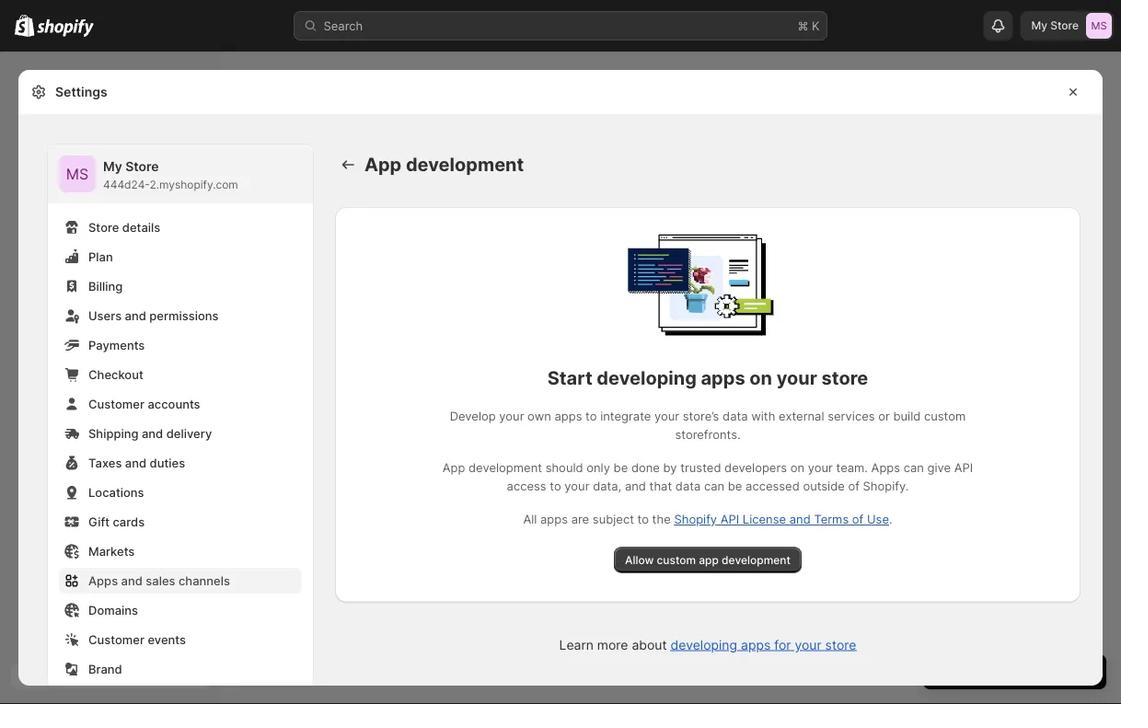 Task type: locate. For each thing, give the bounding box(es) containing it.
apps
[[701, 367, 746, 389], [555, 409, 582, 424], [541, 512, 568, 527], [741, 637, 771, 653]]

shopify.
[[863, 479, 909, 494]]

markets link
[[59, 539, 302, 565]]

2 customer from the top
[[88, 633, 145, 647]]

data left the with
[[723, 409, 748, 424]]

developing
[[597, 367, 697, 389], [671, 637, 738, 653]]

customer down checkout
[[88, 397, 145, 411]]

2 vertical spatial to
[[638, 512, 649, 527]]

store for my store 444d24-2.myshopify.com
[[125, 159, 159, 175]]

1 vertical spatial can
[[704, 479, 725, 494]]

dialog
[[1111, 52, 1122, 704]]

app inside app development should only be done by trusted developers on your team. apps can give api access to your data, and that data can be accessed outside of shopify.
[[443, 461, 465, 475]]

your down should at the bottom of the page
[[565, 479, 590, 494]]

be down the "developers"
[[728, 479, 743, 494]]

store right for
[[826, 637, 857, 653]]

0 vertical spatial be
[[614, 461, 628, 475]]

2 vertical spatial development
[[722, 553, 791, 567]]

to left the at the right bottom
[[638, 512, 649, 527]]

plan
[[88, 250, 113, 264]]

store
[[1051, 19, 1079, 32], [125, 159, 159, 175], [88, 220, 119, 234]]

1 vertical spatial to
[[550, 479, 561, 494]]

taxes and duties link
[[59, 450, 302, 476]]

outside
[[803, 479, 845, 494]]

to left integrate
[[586, 409, 597, 424]]

0 vertical spatial to
[[586, 409, 597, 424]]

0 horizontal spatial app
[[365, 153, 402, 176]]

details
[[122, 220, 160, 234]]

1 vertical spatial be
[[728, 479, 743, 494]]

my store image left 444d24-
[[59, 156, 96, 192]]

and inside app development should only be done by trusted developers on your team. apps can give api access to your data, and that data can be accessed outside of shopify.
[[625, 479, 646, 494]]

1 horizontal spatial my
[[1032, 19, 1048, 32]]

0 vertical spatial development
[[406, 153, 524, 176]]

2 horizontal spatial to
[[638, 512, 649, 527]]

1 vertical spatial app
[[443, 461, 465, 475]]

apps right own
[[555, 409, 582, 424]]

be right only
[[614, 461, 628, 475]]

0 horizontal spatial my store image
[[59, 156, 96, 192]]

api
[[955, 461, 974, 475], [721, 512, 740, 527]]

0 vertical spatial custom
[[925, 409, 966, 424]]

and down "customer accounts"
[[142, 426, 163, 441]]

api right shopify
[[721, 512, 740, 527]]

for
[[775, 637, 792, 653]]

develop your own apps to integrate your store's data with external services or build custom storefronts.
[[450, 409, 966, 442]]

custom left the app
[[657, 553, 696, 567]]

0 vertical spatial of
[[849, 479, 860, 494]]

0 vertical spatial can
[[904, 461, 924, 475]]

1 vertical spatial development
[[469, 461, 542, 475]]

1 horizontal spatial data
[[723, 409, 748, 424]]

with
[[752, 409, 776, 424]]

store details
[[88, 220, 160, 234]]

1 vertical spatial store
[[125, 159, 159, 175]]

apps right the all
[[541, 512, 568, 527]]

1 horizontal spatial app
[[443, 461, 465, 475]]

app for app development
[[365, 153, 402, 176]]

1 horizontal spatial store
[[125, 159, 159, 175]]

about
[[632, 637, 667, 653]]

0 vertical spatial my
[[1032, 19, 1048, 32]]

and down done at bottom right
[[625, 479, 646, 494]]

data
[[723, 409, 748, 424], [676, 479, 701, 494]]

0 vertical spatial app
[[365, 153, 402, 176]]

users
[[88, 309, 122, 323]]

api right give
[[955, 461, 974, 475]]

0 horizontal spatial custom
[[657, 553, 696, 567]]

my store image right my store
[[1087, 13, 1112, 39]]

apps down markets
[[88, 574, 118, 588]]

of
[[849, 479, 860, 494], [853, 512, 864, 527]]

1 horizontal spatial apps
[[872, 461, 901, 475]]

access
[[507, 479, 547, 494]]

on
[[750, 367, 773, 389], [791, 461, 805, 475]]

gift
[[88, 515, 110, 529]]

subject
[[593, 512, 634, 527]]

0 vertical spatial data
[[723, 409, 748, 424]]

develop
[[450, 409, 496, 424]]

are
[[572, 512, 590, 527]]

1 horizontal spatial api
[[955, 461, 974, 475]]

or
[[879, 409, 890, 424]]

locations
[[88, 485, 144, 500]]

app development should only be done by trusted developers on your team. apps can give api access to your data, and that data can be accessed outside of shopify.
[[443, 461, 974, 494]]

and right the taxes
[[125, 456, 147, 470]]

permissions
[[149, 309, 219, 323]]

0 vertical spatial apps
[[872, 461, 901, 475]]

accessed
[[746, 479, 800, 494]]

data inside app development should only be done by trusted developers on your team. apps can give api access to your data, and that data can be accessed outside of shopify.
[[676, 479, 701, 494]]

customer
[[88, 397, 145, 411], [88, 633, 145, 647]]

by
[[664, 461, 677, 475]]

0 vertical spatial api
[[955, 461, 974, 475]]

my inside my store 444d24-2.myshopify.com
[[103, 159, 122, 175]]

development for app development should only be done by trusted developers on your team. apps can give api access to your data, and that data can be accessed outside of shopify.
[[469, 461, 542, 475]]

data down trusted at the right
[[676, 479, 701, 494]]

of left use
[[853, 512, 864, 527]]

apps up shopify.
[[872, 461, 901, 475]]

1 vertical spatial developing
[[671, 637, 738, 653]]

ms button
[[59, 156, 96, 192]]

1 horizontal spatial on
[[791, 461, 805, 475]]

1 vertical spatial on
[[791, 461, 805, 475]]

0 horizontal spatial store
[[88, 220, 119, 234]]

apps inside shop settings menu element
[[88, 574, 118, 588]]

shopify image
[[37, 19, 94, 37]]

2.myshopify.com
[[150, 178, 238, 192]]

0 horizontal spatial data
[[676, 479, 701, 494]]

0 vertical spatial store
[[1051, 19, 1079, 32]]

be
[[614, 461, 628, 475], [728, 479, 743, 494]]

apps
[[872, 461, 901, 475], [88, 574, 118, 588]]

store
[[822, 367, 869, 389], [826, 637, 857, 653]]

custom
[[925, 409, 966, 424], [657, 553, 696, 567]]

and left terms
[[790, 512, 811, 527]]

1 vertical spatial of
[[853, 512, 864, 527]]

to down should at the bottom of the page
[[550, 479, 561, 494]]

0 horizontal spatial my
[[103, 159, 122, 175]]

build
[[894, 409, 921, 424]]

and right users
[[125, 309, 146, 323]]

can down trusted at the right
[[704, 479, 725, 494]]

and
[[125, 309, 146, 323], [142, 426, 163, 441], [125, 456, 147, 470], [625, 479, 646, 494], [790, 512, 811, 527], [121, 574, 143, 588]]

plan link
[[59, 244, 302, 270]]

0 vertical spatial on
[[750, 367, 773, 389]]

apps left for
[[741, 637, 771, 653]]

apps inside develop your own apps to integrate your store's data with external services or build custom storefronts.
[[555, 409, 582, 424]]

to inside develop your own apps to integrate your store's data with external services or build custom storefronts.
[[586, 409, 597, 424]]

your up outside
[[808, 461, 833, 475]]

1 vertical spatial apps
[[88, 574, 118, 588]]

delivery
[[166, 426, 212, 441]]

your left own
[[499, 409, 524, 424]]

store up the 'services'
[[822, 367, 869, 389]]

customer events link
[[59, 627, 302, 653]]

custom right build
[[925, 409, 966, 424]]

external
[[779, 409, 825, 424]]

my store image
[[1087, 13, 1112, 39], [59, 156, 96, 192]]

0 horizontal spatial on
[[750, 367, 773, 389]]

customer for customer events
[[88, 633, 145, 647]]

my
[[1032, 19, 1048, 32], [103, 159, 122, 175]]

on up the accessed
[[791, 461, 805, 475]]

⌘ k
[[798, 18, 820, 33]]

checkout
[[88, 367, 143, 382]]

development
[[406, 153, 524, 176], [469, 461, 542, 475], [722, 553, 791, 567]]

2 vertical spatial store
[[88, 220, 119, 234]]

custom inside develop your own apps to integrate your store's data with external services or build custom storefronts.
[[925, 409, 966, 424]]

customer events
[[88, 633, 186, 647]]

development inside app development should only be done by trusted developers on your team. apps can give api access to your data, and that data can be accessed outside of shopify.
[[469, 461, 542, 475]]

0 horizontal spatial to
[[550, 479, 561, 494]]

0 vertical spatial store
[[822, 367, 869, 389]]

0 horizontal spatial apps
[[88, 574, 118, 588]]

can left give
[[904, 461, 924, 475]]

1 vertical spatial custom
[[657, 553, 696, 567]]

1 vertical spatial data
[[676, 479, 701, 494]]

0 vertical spatial my store image
[[1087, 13, 1112, 39]]

customer down domains
[[88, 633, 145, 647]]

1 vertical spatial customer
[[88, 633, 145, 647]]

my store image inside shop settings menu element
[[59, 156, 96, 192]]

1 customer from the top
[[88, 397, 145, 411]]

1 horizontal spatial be
[[728, 479, 743, 494]]

1 horizontal spatial my store image
[[1087, 13, 1112, 39]]

to for apps
[[586, 409, 597, 424]]

2 horizontal spatial store
[[1051, 19, 1079, 32]]

1 horizontal spatial custom
[[925, 409, 966, 424]]

1 vertical spatial api
[[721, 512, 740, 527]]

settings
[[55, 84, 107, 100]]

your
[[777, 367, 818, 389], [499, 409, 524, 424], [655, 409, 680, 424], [808, 461, 833, 475], [565, 479, 590, 494], [795, 637, 822, 653]]

and left sales
[[121, 574, 143, 588]]

1 horizontal spatial to
[[586, 409, 597, 424]]

1 vertical spatial my
[[103, 159, 122, 175]]

on up the with
[[750, 367, 773, 389]]

to
[[586, 409, 597, 424], [550, 479, 561, 494], [638, 512, 649, 527]]

events
[[148, 633, 186, 647]]

data,
[[593, 479, 622, 494]]

payments
[[88, 338, 145, 352]]

shopify
[[674, 512, 717, 527]]

can
[[904, 461, 924, 475], [704, 479, 725, 494]]

store inside my store 444d24-2.myshopify.com
[[125, 159, 159, 175]]

developing up integrate
[[597, 367, 697, 389]]

1 vertical spatial my store image
[[59, 156, 96, 192]]

of down team.
[[849, 479, 860, 494]]

0 horizontal spatial api
[[721, 512, 740, 527]]

developing right about on the bottom right
[[671, 637, 738, 653]]

0 vertical spatial customer
[[88, 397, 145, 411]]



Task type: vqa. For each thing, say whether or not it's contained in the screenshot.
start developing apps on your store
yes



Task type: describe. For each thing, give the bounding box(es) containing it.
integrate
[[601, 409, 651, 424]]

users and permissions link
[[59, 303, 302, 329]]

settings dialog
[[18, 70, 1103, 704]]

my store
[[1032, 19, 1079, 32]]

taxes and duties
[[88, 456, 185, 470]]

and for users and permissions
[[125, 309, 146, 323]]

give
[[928, 461, 951, 475]]

developers
[[725, 461, 787, 475]]

store's
[[683, 409, 720, 424]]

brand
[[88, 662, 122, 676]]

.
[[890, 512, 893, 527]]

your left store's
[[655, 409, 680, 424]]

444d24-
[[103, 178, 150, 192]]

development for app development
[[406, 153, 524, 176]]

only
[[587, 461, 610, 475]]

gift cards
[[88, 515, 145, 529]]

my for my store
[[1032, 19, 1048, 32]]

learn
[[560, 637, 594, 653]]

my for my store 444d24-2.myshopify.com
[[103, 159, 122, 175]]

shop settings menu element
[[48, 145, 313, 704]]

1 vertical spatial store
[[826, 637, 857, 653]]

1 horizontal spatial can
[[904, 461, 924, 475]]

store details link
[[59, 215, 302, 240]]

the
[[653, 512, 671, 527]]

allow custom app development
[[625, 553, 791, 567]]

shipping
[[88, 426, 139, 441]]

services
[[828, 409, 875, 424]]

and for apps and sales channels
[[121, 574, 143, 588]]

locations link
[[59, 480, 302, 506]]

0 horizontal spatial be
[[614, 461, 628, 475]]

learn more about developing apps for your store
[[560, 637, 857, 653]]

terms
[[814, 512, 849, 527]]

start
[[548, 367, 593, 389]]

and for shipping and delivery
[[142, 426, 163, 441]]

storefronts.
[[675, 428, 741, 442]]

users and permissions
[[88, 309, 219, 323]]

domains link
[[59, 598, 302, 623]]

api inside app development should only be done by trusted developers on your team. apps can give api access to your data, and that data can be accessed outside of shopify.
[[955, 461, 974, 475]]

to for subject
[[638, 512, 649, 527]]

to inside app development should only be done by trusted developers on your team. apps can give api access to your data, and that data can be accessed outside of shopify.
[[550, 479, 561, 494]]

customer accounts link
[[59, 391, 302, 417]]

developing apps for your store link
[[671, 637, 857, 653]]

accounts
[[148, 397, 200, 411]]

search
[[324, 18, 363, 33]]

duties
[[150, 456, 185, 470]]

on inside app development should only be done by trusted developers on your team. apps can give api access to your data, and that data can be accessed outside of shopify.
[[791, 461, 805, 475]]

checkout link
[[59, 362, 302, 388]]

apps inside app development should only be done by trusted developers on your team. apps can give api access to your data, and that data can be accessed outside of shopify.
[[872, 461, 901, 475]]

store for my store
[[1051, 19, 1079, 32]]

my store 444d24-2.myshopify.com
[[103, 159, 238, 192]]

allow
[[625, 553, 654, 567]]

shopify api license and terms of use link
[[674, 512, 890, 527]]

should
[[546, 461, 583, 475]]

0 vertical spatial developing
[[597, 367, 697, 389]]

start developing apps on your store
[[548, 367, 869, 389]]

your up external
[[777, 367, 818, 389]]

all apps are subject to the shopify api license and terms of use .
[[523, 512, 893, 527]]

that
[[650, 479, 672, 494]]

more
[[598, 637, 629, 653]]

of inside app development should only be done by trusted developers on your team. apps can give api access to your data, and that data can be accessed outside of shopify.
[[849, 479, 860, 494]]

shopify image
[[15, 14, 34, 37]]

team.
[[837, 461, 868, 475]]

brand link
[[59, 657, 302, 682]]

channels
[[179, 574, 230, 588]]

domains
[[88, 603, 138, 617]]

billing
[[88, 279, 123, 293]]

app
[[699, 553, 719, 567]]

markets
[[88, 544, 135, 559]]

done
[[632, 461, 660, 475]]

apps and sales channels
[[88, 574, 230, 588]]

apps and sales channels link
[[59, 568, 302, 594]]

billing link
[[59, 274, 302, 299]]

app development
[[365, 153, 524, 176]]

apps up store's
[[701, 367, 746, 389]]

0 horizontal spatial can
[[704, 479, 725, 494]]

your right for
[[795, 637, 822, 653]]

shipping and delivery link
[[59, 421, 302, 447]]

allow custom app development link
[[614, 547, 802, 573]]

license
[[743, 512, 787, 527]]

all
[[523, 512, 537, 527]]

⌘
[[798, 18, 809, 33]]

shipping and delivery
[[88, 426, 212, 441]]

data inside develop your own apps to integrate your store's data with external services or build custom storefronts.
[[723, 409, 748, 424]]

taxes
[[88, 456, 122, 470]]

gift cards link
[[59, 509, 302, 535]]

sales
[[146, 574, 175, 588]]

app for app development should only be done by trusted developers on your team. apps can give api access to your data, and that data can be accessed outside of shopify.
[[443, 461, 465, 475]]

use
[[867, 512, 890, 527]]

payments link
[[59, 332, 302, 358]]

customer for customer accounts
[[88, 397, 145, 411]]

customer accounts
[[88, 397, 200, 411]]

k
[[812, 18, 820, 33]]

trusted
[[681, 461, 721, 475]]

cards
[[113, 515, 145, 529]]

own
[[528, 409, 551, 424]]

and for taxes and duties
[[125, 456, 147, 470]]



